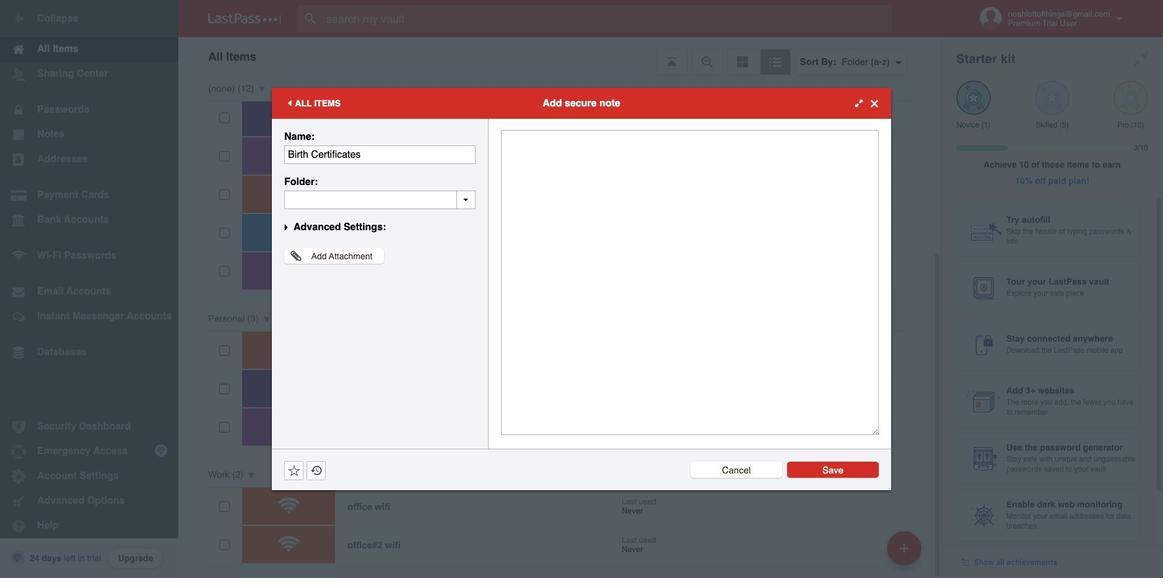 Task type: locate. For each thing, give the bounding box(es) containing it.
new item navigation
[[883, 528, 929, 579]]

None text field
[[501, 130, 879, 436], [284, 146, 476, 164], [284, 191, 476, 209], [501, 130, 879, 436], [284, 146, 476, 164], [284, 191, 476, 209]]

dialog
[[272, 88, 892, 491]]

new item image
[[900, 544, 909, 553]]

lastpass image
[[208, 13, 281, 24]]



Task type: describe. For each thing, give the bounding box(es) containing it.
main navigation navigation
[[0, 0, 178, 579]]

vault options navigation
[[178, 37, 942, 74]]

search my vault text field
[[299, 5, 916, 32]]

Search search field
[[299, 5, 916, 32]]



Task type: vqa. For each thing, say whether or not it's contained in the screenshot.
"SEARCH" search field
yes



